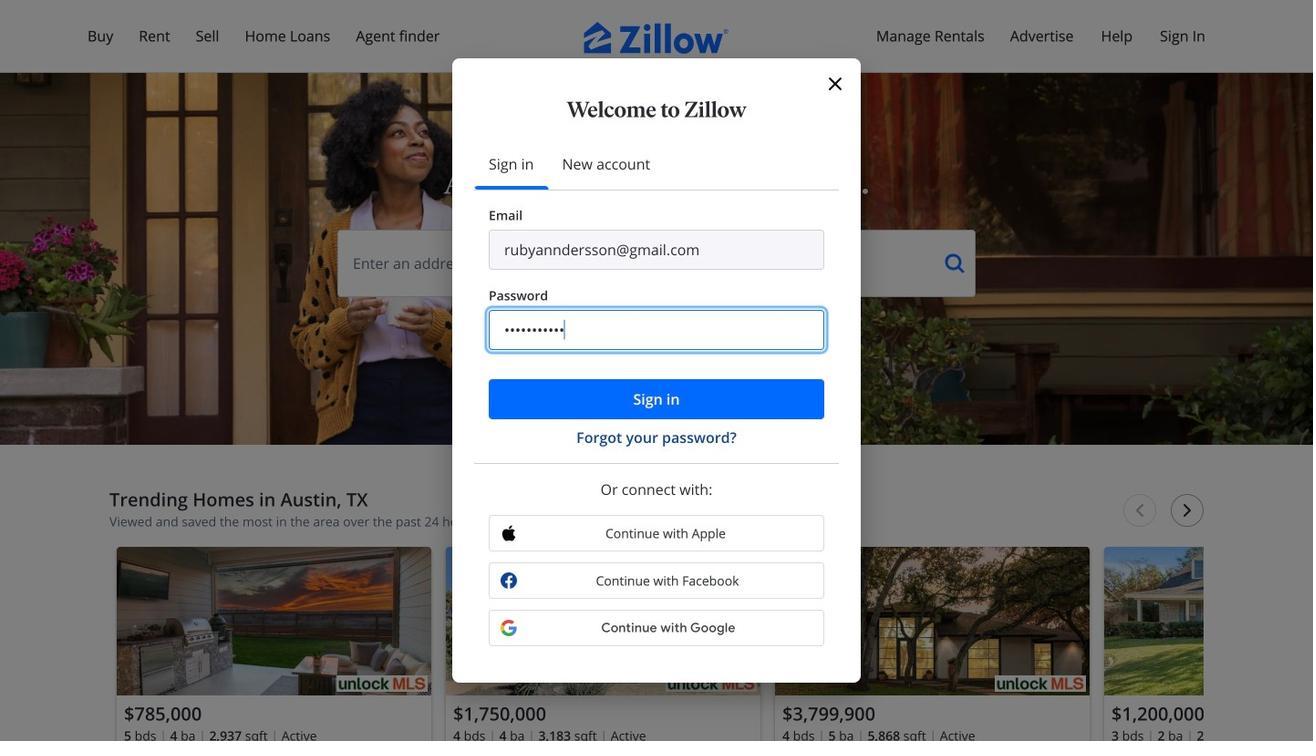 Task type: locate. For each thing, give the bounding box(es) containing it.
Enter email email field
[[489, 230, 825, 270]]

5012 valburn ct, austin, tx 78731 element
[[446, 547, 761, 742]]

2009 apricot glen dr, austin, tx 78746 image
[[1105, 547, 1314, 696]]

0 horizontal spatial listing provided by unlock mls image
[[337, 676, 428, 693]]

2009 apricot glen dr, austin, tx 78746 element
[[1105, 547, 1314, 742]]

listing provided by unlock mls image inside 5012 valburn ct, austin, tx 78731 element
[[666, 676, 757, 693]]

2900 willowbridge cir, austin, tx 78703 element
[[776, 547, 1090, 742]]

listing provided by unlock mls image for 8512 silverthorne st, austin, tx 78744 image
[[337, 676, 428, 693]]

4 group from the left
[[1105, 547, 1314, 742]]

zillow logo image
[[584, 22, 730, 54]]

1 horizontal spatial listing provided by unlock mls image
[[666, 676, 757, 693]]

1 listing provided by unlock mls image from the left
[[337, 676, 428, 693]]

group
[[117, 547, 432, 742], [446, 547, 761, 742], [776, 547, 1090, 742], [1105, 547, 1314, 742]]

home recommendations carousel element
[[109, 489, 1314, 742]]

3 group from the left
[[776, 547, 1090, 742]]

None submit
[[489, 380, 825, 420]]

list
[[109, 540, 1314, 742]]

listing provided by unlock mls image inside 8512 silverthorne st, austin, tx 78744 element
[[337, 676, 428, 693]]

dialog
[[453, 58, 861, 683]]

listing provided by unlock mls image
[[337, 676, 428, 693], [666, 676, 757, 693], [996, 676, 1087, 693]]

2 horizontal spatial listing provided by unlock mls image
[[996, 676, 1087, 693]]

listing provided by unlock mls image for 2900 willowbridge cir, austin, tx 78703 'image' on the right of the page
[[996, 676, 1087, 693]]

3 listing provided by unlock mls image from the left
[[996, 676, 1087, 693]]

listing provided by unlock mls image inside 2900 willowbridge cir, austin, tx 78703 element
[[996, 676, 1087, 693]]

2 listing provided by unlock mls image from the left
[[666, 676, 757, 693]]



Task type: vqa. For each thing, say whether or not it's contained in the screenshot.
ADD ANOTHER LOCATION text field
no



Task type: describe. For each thing, give the bounding box(es) containing it.
8512 silverthorne st, austin, tx 78744 element
[[117, 547, 432, 742]]

Enter password password field
[[489, 310, 825, 350]]

5012 valburn ct, austin, tx 78731 image
[[446, 547, 761, 696]]

authentication tabs tab list
[[474, 139, 839, 191]]

2 group from the left
[[446, 547, 761, 742]]

2900 willowbridge cir, austin, tx 78703 image
[[776, 547, 1090, 696]]

sign in actions group
[[489, 380, 825, 449]]

1 group from the left
[[117, 547, 432, 742]]

listing provided by unlock mls image for '5012 valburn ct, austin, tx 78731' image
[[666, 676, 757, 693]]

8512 silverthorne st, austin, tx 78744 image
[[117, 547, 432, 696]]

main navigation
[[0, 0, 1314, 301]]



